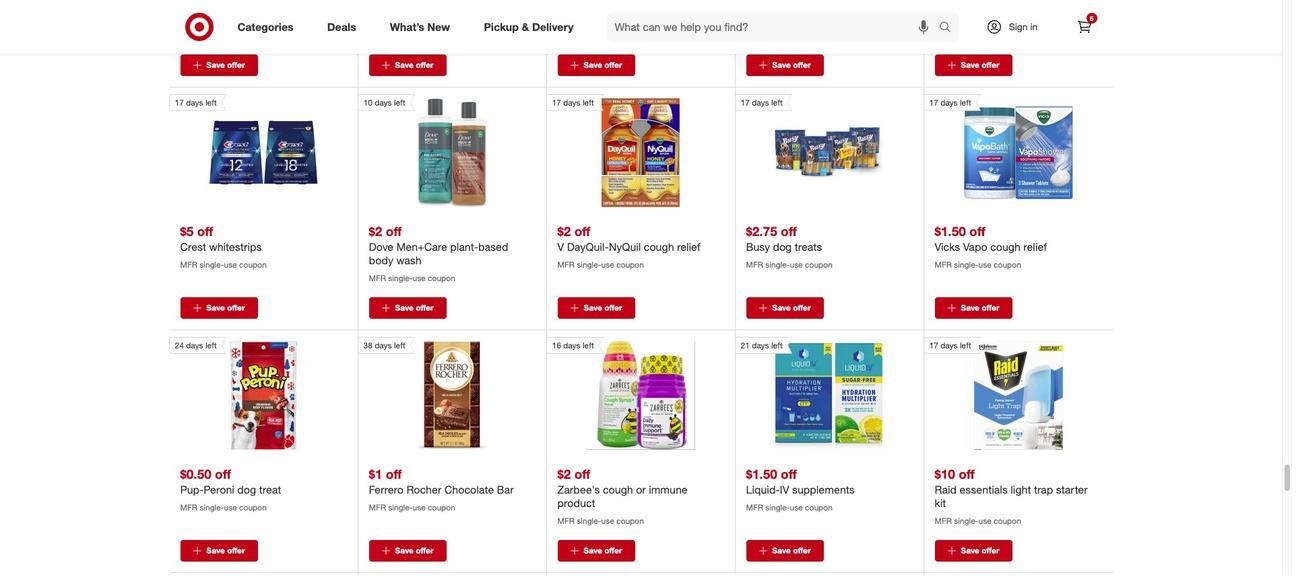 Task type: locate. For each thing, give the bounding box(es) containing it.
off inside $10 off raid essentials light trap starter kit mfr single-use coupon
[[959, 467, 975, 482]]

light
[[1011, 484, 1031, 497]]

save offer down the peroni
[[206, 546, 245, 556]]

cough inside the $1.50 off vicks vapo cough relief mfr single-use coupon
[[990, 240, 1021, 254]]

dog right 'busy'
[[773, 240, 792, 254]]

off for iv
[[781, 467, 797, 482]]

16 days left
[[552, 341, 594, 351]]

in
[[1030, 21, 1038, 32]]

tide to go stain remover pen
[[180, 14, 319, 27]]

save offer button for raid essentials light trap starter kit
[[935, 541, 1012, 562]]

save down to on the top left of the page
[[206, 60, 225, 70]]

use inside $10 off raid essentials light trap starter kit mfr single-use coupon
[[978, 517, 991, 527]]

$1.50 up vicks at right
[[935, 223, 966, 239]]

save offer button down the brownie
[[557, 54, 635, 76]]

off for rocher
[[386, 467, 402, 482]]

$1.50 inside the $1.50 off vicks vapo cough relief mfr single-use coupon
[[935, 223, 966, 239]]

search
[[933, 21, 965, 35]]

dog inside $2.75 off busy dog treats mfr single-use coupon
[[773, 240, 792, 254]]

pickup
[[484, 20, 519, 33]]

offer for dove men+care plant-based body wash
[[416, 303, 434, 313]]

offer for ferrero rocher chocolate bar
[[416, 546, 434, 556]]

offer down lotus biscoff cookies
[[793, 60, 811, 70]]

single- down 'busy'
[[766, 260, 790, 270]]

save down the ferrero
[[395, 546, 414, 556]]

mfr
[[180, 260, 197, 270], [557, 260, 575, 270], [746, 260, 763, 270], [935, 260, 952, 270], [369, 273, 386, 283], [180, 503, 197, 513], [369, 503, 386, 513], [746, 503, 763, 513], [557, 517, 575, 527], [935, 517, 952, 527]]

6
[[1090, 14, 1094, 22]]

coupon inside $2.75 off busy dog treats mfr single-use coupon
[[805, 260, 833, 270]]

off inside $5 off crest whitestrips mfr single-use coupon
[[197, 223, 213, 239]]

off inside $2.75 off busy dog treats mfr single-use coupon
[[781, 223, 797, 239]]

single- down crest
[[200, 260, 224, 270]]

0 horizontal spatial relief
[[677, 240, 700, 254]]

deals link
[[316, 12, 373, 42]]

days for v
[[563, 97, 580, 108]]

save up 24 days left
[[206, 303, 225, 313]]

save offer for busy dog treats
[[772, 303, 811, 313]]

single- inside $1.50 off liquid-iv supplements mfr single-use coupon
[[766, 503, 790, 513]]

save offer
[[206, 60, 245, 70], [395, 60, 434, 70], [584, 60, 622, 70], [772, 60, 811, 70], [961, 60, 999, 70], [206, 303, 245, 313], [395, 303, 434, 313], [584, 303, 622, 313], [772, 303, 811, 313], [961, 303, 999, 313], [206, 546, 245, 556], [395, 546, 434, 556], [584, 546, 622, 556], [772, 546, 811, 556], [961, 546, 999, 556]]

save for busy dog treats
[[772, 303, 791, 313]]

save offer down go
[[206, 60, 245, 70]]

save offer button up 24 days left
[[180, 298, 258, 319]]

$1.50 up liquid-
[[746, 467, 777, 482]]

cough left or
[[603, 484, 633, 497]]

save down iv
[[772, 546, 791, 556]]

offer for vicks vapo cough relief
[[982, 303, 999, 313]]

delivery
[[532, 20, 574, 33]]

$1 off ferrero rocher chocolate bar mfr single-use coupon
[[369, 467, 514, 513]]

17 days left button for $1.50 off
[[923, 94, 1073, 207]]

$1.50 inside $1.50 off liquid-iv supplements mfr single-use coupon
[[746, 467, 777, 482]]

essentials
[[960, 484, 1008, 497]]

sign in
[[1009, 21, 1038, 32]]

loren's
[[591, 14, 626, 27]]

save offer up 21 days left
[[772, 303, 811, 313]]

supplements
[[792, 484, 855, 497]]

categories link
[[226, 12, 310, 42]]

offer down the brownie
[[604, 60, 622, 70]]

days for crest
[[186, 97, 203, 108]]

off inside the $2 off zarbee's cough or immune product mfr single-use coupon
[[574, 467, 590, 482]]

relief inside the $1.50 off vicks vapo cough relief mfr single-use coupon
[[1024, 240, 1047, 254]]

off for men+care
[[386, 223, 402, 239]]

save offer button for ferrero rocher chocolate bar
[[369, 541, 446, 562]]

left for peroni
[[205, 341, 217, 351]]

dog left treat
[[237, 484, 256, 497]]

off inside the $1.50 off vicks vapo cough relief mfr single-use coupon
[[969, 223, 985, 239]]

deals
[[327, 20, 356, 33]]

mfr down pup-
[[180, 503, 197, 513]]

24 days left button
[[169, 337, 318, 451]]

mfr inside the $1.50 off vicks vapo cough relief mfr single-use coupon
[[935, 260, 952, 270]]

offer down whitestrips
[[227, 303, 245, 313]]

off up the vapo
[[969, 223, 985, 239]]

off up treats
[[781, 223, 797, 239]]

sweet
[[557, 14, 588, 27]]

left for vapo
[[960, 97, 971, 108]]

relief right nyquil
[[677, 240, 700, 254]]

relief right the vapo
[[1024, 240, 1047, 254]]

use inside $2 off v dayquil-nyquil cough relief mfr single-use coupon
[[601, 260, 614, 270]]

save down what can we help you find? suggestions appear below search box
[[772, 60, 791, 70]]

single- down essentials at the right bottom of page
[[954, 517, 978, 527]]

drink
[[369, 27, 393, 41]]

save up 38 days left
[[395, 303, 414, 313]]

liquid-
[[746, 484, 780, 497]]

21 days left
[[741, 341, 783, 351]]

save offer for vicks vapo cough relief
[[961, 303, 999, 313]]

columbus
[[935, 14, 984, 27]]

off right '$10'
[[959, 467, 975, 482]]

0 vertical spatial dog
[[773, 240, 792, 254]]

mfr inside $1 off ferrero rocher chocolate bar mfr single-use coupon
[[369, 503, 386, 513]]

starter
[[1056, 484, 1088, 497]]

save offer down the vapo
[[961, 303, 999, 313]]

mfr down vicks at right
[[935, 260, 952, 270]]

off inside $0.50 off pup-peroni dog treat mfr single-use coupon
[[215, 467, 231, 482]]

fudgy
[[557, 27, 585, 41]]

$1.50 for liquid-
[[746, 467, 777, 482]]

save offer up 24 days left
[[206, 303, 245, 313]]

$2 off v dayquil-nyquil cough relief mfr single-use coupon
[[557, 223, 700, 270]]

1 horizontal spatial dog
[[773, 240, 792, 254]]

save for columbus craft meats
[[961, 60, 979, 70]]

$2 for dove
[[369, 223, 382, 239]]

coupon inside the $2 off zarbee's cough or immune product mfr single-use coupon
[[616, 517, 644, 527]]

0 horizontal spatial dog
[[237, 484, 256, 497]]

save offer down essentials at the right bottom of page
[[961, 546, 999, 556]]

mfr down v at the top of page
[[557, 260, 575, 270]]

save for vicks vapo cough relief
[[961, 303, 979, 313]]

$2 inside $2 off v dayquil-nyquil cough relief mfr single-use coupon
[[557, 223, 571, 239]]

single- down wash
[[388, 273, 413, 283]]

save offer button up 16 days left
[[557, 298, 635, 319]]

off inside $2 off v dayquil-nyquil cough relief mfr single-use coupon
[[574, 223, 590, 239]]

remover
[[258, 14, 297, 27]]

coupon inside $2 off dove men+care plant-based body wash mfr single-use coupon
[[428, 273, 455, 283]]

offer down stain
[[227, 60, 245, 70]]

coupon inside $2 off v dayquil-nyquil cough relief mfr single-use coupon
[[616, 260, 644, 270]]

save offer down product
[[584, 546, 622, 556]]

save down essentials at the right bottom of page
[[961, 546, 979, 556]]

save offer button for lotus biscoff cookies
[[746, 54, 824, 76]]

save for pup-peroni dog treat
[[206, 546, 225, 556]]

$1.50
[[935, 223, 966, 239], [746, 467, 777, 482]]

save
[[206, 60, 225, 70], [395, 60, 414, 70], [584, 60, 602, 70], [772, 60, 791, 70], [961, 60, 979, 70], [206, 303, 225, 313], [395, 303, 414, 313], [584, 303, 602, 313], [772, 303, 791, 313], [961, 303, 979, 313], [206, 546, 225, 556], [395, 546, 414, 556], [584, 546, 602, 556], [772, 546, 791, 556], [961, 546, 979, 556]]

save for lotus biscoff cookies
[[772, 60, 791, 70]]

$5 off crest whitestrips mfr single-use coupon
[[180, 223, 267, 270]]

single- down dayquil-
[[577, 260, 601, 270]]

go
[[217, 14, 229, 27]]

17 days left button
[[169, 94, 318, 207], [546, 94, 695, 207], [735, 94, 884, 207], [923, 94, 1073, 207], [923, 337, 1073, 451]]

17 days left for $2
[[552, 97, 594, 108]]

offer down what's new link
[[416, 60, 434, 70]]

off
[[197, 223, 213, 239], [386, 223, 402, 239], [574, 223, 590, 239], [781, 223, 797, 239], [969, 223, 985, 239], [215, 467, 231, 482], [386, 467, 402, 482], [574, 467, 590, 482], [781, 467, 797, 482], [959, 467, 975, 482]]

single- inside the $2 off zarbee's cough or immune product mfr single-use coupon
[[577, 517, 601, 527]]

1 vertical spatial dog
[[237, 484, 256, 497]]

save offer button down rocher at left
[[369, 541, 446, 562]]

save down the brownie
[[584, 60, 602, 70]]

days for raid
[[941, 341, 958, 351]]

1 horizontal spatial cough
[[644, 240, 674, 254]]

offer for pup-peroni dog treat
[[227, 546, 245, 556]]

save offer for dove men+care plant-based body wash
[[395, 303, 434, 313]]

save offer for raid essentials light trap starter kit
[[961, 546, 999, 556]]

search button
[[933, 12, 965, 44]]

save offer up 16 days left
[[584, 303, 622, 313]]

save offer for v dayquil-nyquil cough relief
[[584, 303, 622, 313]]

$2 for zarbee's
[[557, 467, 571, 482]]

17 days left for $1.50
[[929, 97, 971, 108]]

offer down $10 off raid essentials light trap starter kit mfr single-use coupon
[[982, 546, 999, 556]]

left for whitestrips
[[205, 97, 217, 108]]

offer down rocher at left
[[416, 546, 434, 556]]

use inside $0.50 off pup-peroni dog treat mfr single-use coupon
[[224, 503, 237, 513]]

save down search button
[[961, 60, 979, 70]]

days for vicks
[[941, 97, 958, 108]]

offer down treats
[[793, 303, 811, 313]]

offer down $0.50 off pup-peroni dog treat mfr single-use coupon
[[227, 546, 245, 556]]

offer for v dayquil-nyquil cough relief
[[604, 303, 622, 313]]

save offer button for dove men+care plant-based body wash
[[369, 298, 446, 319]]

relief inside $2 off v dayquil-nyquil cough relief mfr single-use coupon
[[677, 240, 700, 254]]

offer for liquid-iv supplements
[[793, 546, 811, 556]]

mfr down body
[[369, 273, 386, 283]]

off for vapo
[[969, 223, 985, 239]]

single- inside the $1.50 off vicks vapo cough relief mfr single-use coupon
[[954, 260, 978, 270]]

mfr inside $2 off dove men+care plant-based body wash mfr single-use coupon
[[369, 273, 386, 283]]

vegan
[[684, 14, 713, 27]]

offer for lotus biscoff cookies
[[793, 60, 811, 70]]

left for essentials
[[960, 341, 971, 351]]

save offer for lotus biscoff cookies
[[772, 60, 811, 70]]

off up the ferrero
[[386, 467, 402, 482]]

save offer down rocher at left
[[395, 546, 434, 556]]

offer down the $2 off zarbee's cough or immune product mfr single-use coupon
[[604, 546, 622, 556]]

cough right the vapo
[[990, 240, 1021, 254]]

days
[[186, 97, 203, 108], [375, 97, 392, 108], [563, 97, 580, 108], [752, 97, 769, 108], [941, 97, 958, 108], [186, 341, 203, 351], [375, 341, 392, 351], [563, 341, 580, 351], [752, 341, 769, 351], [941, 341, 958, 351]]

offer down $1.50 off liquid-iv supplements mfr single-use coupon
[[793, 546, 811, 556]]

days for dove
[[375, 97, 392, 108]]

mfr down crest
[[180, 260, 197, 270]]

save down the peroni
[[206, 546, 225, 556]]

off inside $1 off ferrero rocher chocolate bar mfr single-use coupon
[[386, 467, 402, 482]]

$2 inside the $2 off zarbee's cough or immune product mfr single-use coupon
[[557, 467, 571, 482]]

offer for raid essentials light trap starter kit
[[982, 546, 999, 556]]

single- down the vapo
[[954, 260, 978, 270]]

1 horizontal spatial relief
[[1024, 240, 1047, 254]]

left for dog
[[771, 97, 783, 108]]

coupon inside $5 off crest whitestrips mfr single-use coupon
[[239, 260, 267, 270]]

coupon inside $1 off ferrero rocher chocolate bar mfr single-use coupon
[[428, 503, 455, 513]]

off inside $1.50 off liquid-iv supplements mfr single-use coupon
[[781, 467, 797, 482]]

save offer button down iv
[[746, 541, 824, 562]]

relief
[[677, 240, 700, 254], [1024, 240, 1047, 254]]

$2 off dove men+care plant-based body wash mfr single-use coupon
[[369, 223, 508, 283]]

save offer button down what can we help you find? suggestions appear below search box
[[746, 54, 824, 76]]

1 horizontal spatial $1.50
[[935, 223, 966, 239]]

17 days left
[[175, 97, 217, 108], [552, 97, 594, 108], [741, 97, 783, 108], [929, 97, 971, 108], [929, 341, 971, 351]]

biscoff
[[776, 14, 809, 27]]

save offer button for vicks vapo cough relief
[[935, 298, 1012, 319]]

0 vertical spatial $1.50
[[935, 223, 966, 239]]

17 for $2.75 off
[[741, 97, 750, 108]]

days for ferrero
[[375, 341, 392, 351]]

offer for sweet loren's gluten free vegan fudgy brownie cookie dough
[[604, 60, 622, 70]]

offer for tide to go stain remover pen
[[227, 60, 245, 70]]

offer down the columbus craft meats at the right of page
[[982, 60, 999, 70]]

coupon
[[239, 260, 267, 270], [616, 260, 644, 270], [805, 260, 833, 270], [994, 260, 1021, 270], [428, 273, 455, 283], [239, 503, 267, 513], [428, 503, 455, 513], [805, 503, 833, 513], [616, 517, 644, 527], [994, 517, 1021, 527]]

save offer for columbus craft meats
[[961, 60, 999, 70]]

meats
[[1012, 14, 1042, 27]]

single- down the peroni
[[200, 503, 224, 513]]

1 vertical spatial $1.50
[[746, 467, 777, 482]]

$2 up zarbee's at bottom
[[557, 467, 571, 482]]

save offer down wash
[[395, 303, 434, 313]]

mfr down 'busy'
[[746, 260, 763, 270]]

stain
[[232, 14, 255, 27]]

save for crest whitestrips
[[206, 303, 225, 313]]

offer for busy dog treats
[[793, 303, 811, 313]]

mfr down kit
[[935, 517, 952, 527]]

21 days left button
[[735, 337, 884, 451]]

save offer button down the vapo
[[935, 298, 1012, 319]]

save offer button down the peroni
[[180, 541, 258, 562]]

off for cough
[[574, 467, 590, 482]]

save offer down the brownie
[[584, 60, 622, 70]]

bar
[[497, 484, 514, 497]]

save for dove men+care plant-based body wash
[[395, 303, 414, 313]]

single- down product
[[577, 517, 601, 527]]

save down product
[[584, 546, 602, 556]]

$10 off raid essentials light trap starter kit mfr single-use coupon
[[935, 467, 1088, 527]]

days for liquid-
[[752, 341, 769, 351]]

0 horizontal spatial cough
[[603, 484, 633, 497]]

off inside $2 off dove men+care plant-based body wash mfr single-use coupon
[[386, 223, 402, 239]]

single- down iv
[[766, 503, 790, 513]]

left
[[205, 97, 217, 108], [394, 97, 405, 108], [583, 97, 594, 108], [771, 97, 783, 108], [960, 97, 971, 108], [205, 341, 217, 351], [394, 341, 405, 351], [583, 341, 594, 351], [771, 341, 783, 351], [960, 341, 971, 351]]

$2 inside $2 off dove men+care plant-based body wash mfr single-use coupon
[[369, 223, 382, 239]]

mfr down product
[[557, 517, 575, 527]]

$2 up dove
[[369, 223, 382, 239]]

rocher
[[407, 484, 441, 497]]

&
[[522, 20, 529, 33]]

nyquil
[[609, 240, 641, 254]]

single- down the ferrero
[[388, 503, 413, 513]]

off up the peroni
[[215, 467, 231, 482]]

what's
[[390, 20, 424, 33]]

cough right nyquil
[[644, 240, 674, 254]]

columbus craft meats button
[[935, 0, 1102, 41]]

cough inside $2 off v dayquil-nyquil cough relief mfr single-use coupon
[[644, 240, 674, 254]]

save offer button up 38 days left
[[369, 298, 446, 319]]

save offer button down search button
[[935, 54, 1012, 76]]

2 horizontal spatial cough
[[990, 240, 1021, 254]]

left for men+care
[[394, 97, 405, 108]]

10
[[363, 97, 372, 108]]

off up dove
[[386, 223, 402, 239]]

what's new link
[[378, 12, 467, 42]]

save up 21 days left
[[772, 303, 791, 313]]

single- inside $5 off crest whitestrips mfr single-use coupon
[[200, 260, 224, 270]]

save down the vapo
[[961, 303, 979, 313]]

raid
[[935, 484, 957, 497]]

save offer button for crest whitestrips
[[180, 298, 258, 319]]

coupon inside $10 off raid essentials light trap starter kit mfr single-use coupon
[[994, 517, 1021, 527]]

off right $5
[[197, 223, 213, 239]]

$2 up v at the top of page
[[557, 223, 571, 239]]

save offer button for busy dog treats
[[746, 298, 824, 319]]

1 relief from the left
[[677, 240, 700, 254]]

save offer down what's new
[[395, 60, 434, 70]]

save offer for ferrero rocher chocolate bar
[[395, 546, 434, 556]]

off up iv
[[781, 467, 797, 482]]

save offer button down product
[[557, 541, 635, 562]]

off up zarbee's at bottom
[[574, 467, 590, 482]]

dog
[[773, 240, 792, 254], [237, 484, 256, 497]]

save offer down iv
[[772, 546, 811, 556]]

columbus craft meats
[[935, 14, 1042, 27]]

save offer down what can we help you find? suggestions appear below search box
[[772, 60, 811, 70]]

save offer button down kit
[[935, 541, 1012, 562]]

save offer button up 21 days left
[[746, 298, 824, 319]]

offer down wash
[[416, 303, 434, 313]]

single-
[[200, 260, 224, 270], [577, 260, 601, 270], [766, 260, 790, 270], [954, 260, 978, 270], [388, 273, 413, 283], [200, 503, 224, 513], [388, 503, 413, 513], [766, 503, 790, 513], [577, 517, 601, 527], [954, 517, 978, 527]]

off up dayquil-
[[574, 223, 590, 239]]

single- inside $2 off dove men+care plant-based body wash mfr single-use coupon
[[388, 273, 413, 283]]

mfr down the ferrero
[[369, 503, 386, 513]]

save offer down the columbus craft meats at the right of page
[[961, 60, 999, 70]]

$2.75 off busy dog treats mfr single-use coupon
[[746, 223, 833, 270]]

save offer button down go
[[180, 54, 258, 76]]

save up 16 days left
[[584, 303, 602, 313]]

0 horizontal spatial $1.50
[[746, 467, 777, 482]]

offer down nyquil
[[604, 303, 622, 313]]

mfr down liquid-
[[746, 503, 763, 513]]

2 relief from the left
[[1024, 240, 1047, 254]]



Task type: vqa. For each thing, say whether or not it's contained in the screenshot.
QuietComfort inside the $299.99 reg $329.99 Sale Bose QuietComfort 45 Wireless Bluetooth Noise- Cancelling Headphones
no



Task type: describe. For each thing, give the bounding box(es) containing it.
save offer button for v dayquil-nyquil cough relief
[[557, 298, 635, 319]]

cookie
[[629, 27, 661, 41]]

pup-
[[180, 484, 204, 497]]

dove
[[369, 240, 393, 254]]

save offer for pup-peroni dog treat
[[206, 546, 245, 556]]

17 for $1.50 off
[[929, 97, 938, 108]]

save for v dayquil-nyquil cough relief
[[584, 303, 602, 313]]

38 days left button
[[357, 337, 507, 451]]

$2 off zarbee's cough or immune product mfr single-use coupon
[[557, 467, 688, 527]]

zarbee's
[[557, 484, 600, 497]]

mfr inside $2 off v dayquil-nyquil cough relief mfr single-use coupon
[[557, 260, 575, 270]]

save offer button for sweet loren's gluten free vegan fudgy brownie cookie dough
[[557, 54, 635, 76]]

$2 for v
[[557, 223, 571, 239]]

dayquil-
[[567, 240, 609, 254]]

sign
[[1009, 21, 1028, 32]]

save offer for zarbee's cough or immune product
[[584, 546, 622, 556]]

offer for columbus craft meats
[[982, 60, 999, 70]]

17 days left button for $5 off
[[169, 94, 318, 207]]

mfr inside $0.50 off pup-peroni dog treat mfr single-use coupon
[[180, 503, 197, 513]]

single- inside $10 off raid essentials light trap starter kit mfr single-use coupon
[[954, 517, 978, 527]]

save offer for liquid-iv supplements
[[772, 546, 811, 556]]

$1.50 off vicks vapo cough relief mfr single-use coupon
[[935, 223, 1047, 270]]

save for tide to go stain remover pen
[[206, 60, 225, 70]]

categories
[[237, 20, 294, 33]]

16 days left button
[[546, 337, 695, 451]]

mfr inside $10 off raid essentials light trap starter kit mfr single-use coupon
[[935, 517, 952, 527]]

save offer button for tide to go stain remover pen
[[180, 54, 258, 76]]

use inside $2 off dove men+care plant-based body wash mfr single-use coupon
[[413, 273, 426, 283]]

immune
[[649, 484, 688, 497]]

days for busy
[[752, 97, 769, 108]]

or
[[636, 484, 646, 497]]

pen
[[300, 14, 319, 27]]

left for iv
[[771, 341, 783, 351]]

crest
[[180, 240, 206, 254]]

pickup & delivery
[[484, 20, 574, 33]]

$0.50
[[180, 467, 211, 482]]

coupon inside $1.50 off liquid-iv supplements mfr single-use coupon
[[805, 503, 833, 513]]

winter
[[413, 14, 442, 27]]

vicks
[[935, 240, 960, 254]]

17 for $2 off
[[552, 97, 561, 108]]

iv
[[780, 484, 789, 497]]

17 days left button for $2 off
[[546, 94, 695, 207]]

based
[[478, 240, 508, 254]]

$1.50 for vicks
[[935, 223, 966, 239]]

pickup & delivery link
[[472, 12, 590, 42]]

busy
[[746, 240, 770, 254]]

What can we help you find? suggestions appear below search field
[[607, 12, 942, 42]]

chocolate
[[444, 484, 494, 497]]

left for cough
[[583, 341, 594, 351]]

save for zarbee's cough or immune product
[[584, 546, 602, 556]]

days for pup-
[[186, 341, 203, 351]]

sign in link
[[974, 12, 1059, 42]]

offer for zarbee's cough or immune product
[[604, 546, 622, 556]]

$2.75
[[746, 223, 777, 239]]

off for whitestrips
[[197, 223, 213, 239]]

craft
[[987, 14, 1009, 27]]

off for peroni
[[215, 467, 231, 482]]

men+care
[[396, 240, 447, 254]]

sweet loren's gluten free vegan fudgy brownie cookie dough
[[557, 14, 713, 41]]

whitestrips
[[209, 240, 262, 254]]

17 days left button for $2.75 off
[[735, 94, 884, 207]]

use inside the $1.50 off vicks vapo cough relief mfr single-use coupon
[[978, 260, 991, 270]]

lotus biscoff cookies button
[[746, 0, 912, 41]]

21
[[741, 341, 750, 351]]

17 days left for $5
[[175, 97, 217, 108]]

17 days left button for $10 off
[[923, 337, 1073, 451]]

38 days left
[[363, 341, 405, 351]]

dough
[[664, 27, 695, 41]]

lotus
[[746, 14, 773, 27]]

dog inside $0.50 off pup-peroni dog treat mfr single-use coupon
[[237, 484, 256, 497]]

mfr inside the $2 off zarbee's cough or immune product mfr single-use coupon
[[557, 517, 575, 527]]

10 days left
[[363, 97, 405, 108]]

red
[[369, 14, 388, 27]]

17 for $10 off
[[929, 341, 938, 351]]

single- inside $2 off v dayquil-nyquil cough relief mfr single-use coupon
[[577, 260, 601, 270]]

17 days left for $2.75
[[741, 97, 783, 108]]

wash
[[396, 254, 421, 267]]

save for sweet loren's gluten free vegan fudgy brownie cookie dough
[[584, 60, 602, 70]]

tide to go stain remover pen button
[[180, 0, 347, 41]]

product
[[557, 497, 595, 510]]

left for dayquil-
[[583, 97, 594, 108]]

cough inside the $2 off zarbee's cough or immune product mfr single-use coupon
[[603, 484, 633, 497]]

off for dayquil-
[[574, 223, 590, 239]]

sweet loren's gluten free vegan fudgy brownie cookie dough button
[[557, 0, 724, 54]]

use inside $1 off ferrero rocher chocolate bar mfr single-use coupon
[[413, 503, 426, 513]]

use inside $2.75 off busy dog treats mfr single-use coupon
[[790, 260, 803, 270]]

mfr inside $2.75 off busy dog treats mfr single-use coupon
[[746, 260, 763, 270]]

red bull winter edition energy drink
[[369, 14, 514, 41]]

save offer button for pup-peroni dog treat
[[180, 541, 258, 562]]

save offer button for liquid-iv supplements
[[746, 541, 824, 562]]

treats
[[795, 240, 822, 254]]

days for zarbee's
[[563, 341, 580, 351]]

$1
[[369, 467, 382, 482]]

off for dog
[[781, 223, 797, 239]]

treat
[[259, 484, 281, 497]]

peroni
[[204, 484, 234, 497]]

save down what's
[[395, 60, 414, 70]]

trap
[[1034, 484, 1053, 497]]

brownie
[[588, 27, 626, 41]]

kit
[[935, 497, 946, 510]]

17 days left for $10
[[929, 341, 971, 351]]

save offer for tide to go stain remover pen
[[206, 60, 245, 70]]

save for liquid-iv supplements
[[772, 546, 791, 556]]

save offer button down what's
[[369, 54, 446, 76]]

v
[[557, 240, 564, 254]]

38
[[363, 341, 372, 351]]

save offer for sweet loren's gluten free vegan fudgy brownie cookie dough
[[584, 60, 622, 70]]

coupon inside $0.50 off pup-peroni dog treat mfr single-use coupon
[[239, 503, 267, 513]]

offer for crest whitestrips
[[227, 303, 245, 313]]

bull
[[391, 14, 410, 27]]

24 days left
[[175, 341, 217, 351]]

single- inside $2.75 off busy dog treats mfr single-use coupon
[[766, 260, 790, 270]]

use inside $5 off crest whitestrips mfr single-use coupon
[[224, 260, 237, 270]]

$5
[[180, 223, 194, 239]]

use inside the $2 off zarbee's cough or immune product mfr single-use coupon
[[601, 517, 614, 527]]

free
[[662, 14, 681, 27]]

save offer for crest whitestrips
[[206, 303, 245, 313]]

17 for $5 off
[[175, 97, 184, 108]]

use inside $1.50 off liquid-iv supplements mfr single-use coupon
[[790, 503, 803, 513]]

$0.50 off pup-peroni dog treat mfr single-use coupon
[[180, 467, 281, 513]]

mfr inside $5 off crest whitestrips mfr single-use coupon
[[180, 260, 197, 270]]

coupon inside the $1.50 off vicks vapo cough relief mfr single-use coupon
[[994, 260, 1021, 270]]

new
[[427, 20, 450, 33]]

save for raid essentials light trap starter kit
[[961, 546, 979, 556]]

10 days left button
[[357, 94, 507, 207]]

cookies
[[812, 14, 850, 27]]

red bull winter edition energy drink button
[[369, 0, 535, 54]]

save offer button for zarbee's cough or immune product
[[557, 541, 635, 562]]

vapo
[[963, 240, 987, 254]]

lotus biscoff cookies
[[746, 14, 850, 27]]

body
[[369, 254, 393, 267]]

mfr inside $1.50 off liquid-iv supplements mfr single-use coupon
[[746, 503, 763, 513]]

24
[[175, 341, 184, 351]]

6 link
[[1069, 12, 1099, 42]]

what's new
[[390, 20, 450, 33]]

save for ferrero rocher chocolate bar
[[395, 546, 414, 556]]

$10
[[935, 467, 955, 482]]

16
[[552, 341, 561, 351]]

save offer button for columbus craft meats
[[935, 54, 1012, 76]]

edition
[[445, 14, 478, 27]]

single- inside $1 off ferrero rocher chocolate bar mfr single-use coupon
[[388, 503, 413, 513]]

left for rocher
[[394, 341, 405, 351]]

plant-
[[450, 240, 478, 254]]

single- inside $0.50 off pup-peroni dog treat mfr single-use coupon
[[200, 503, 224, 513]]

to
[[204, 14, 214, 27]]



